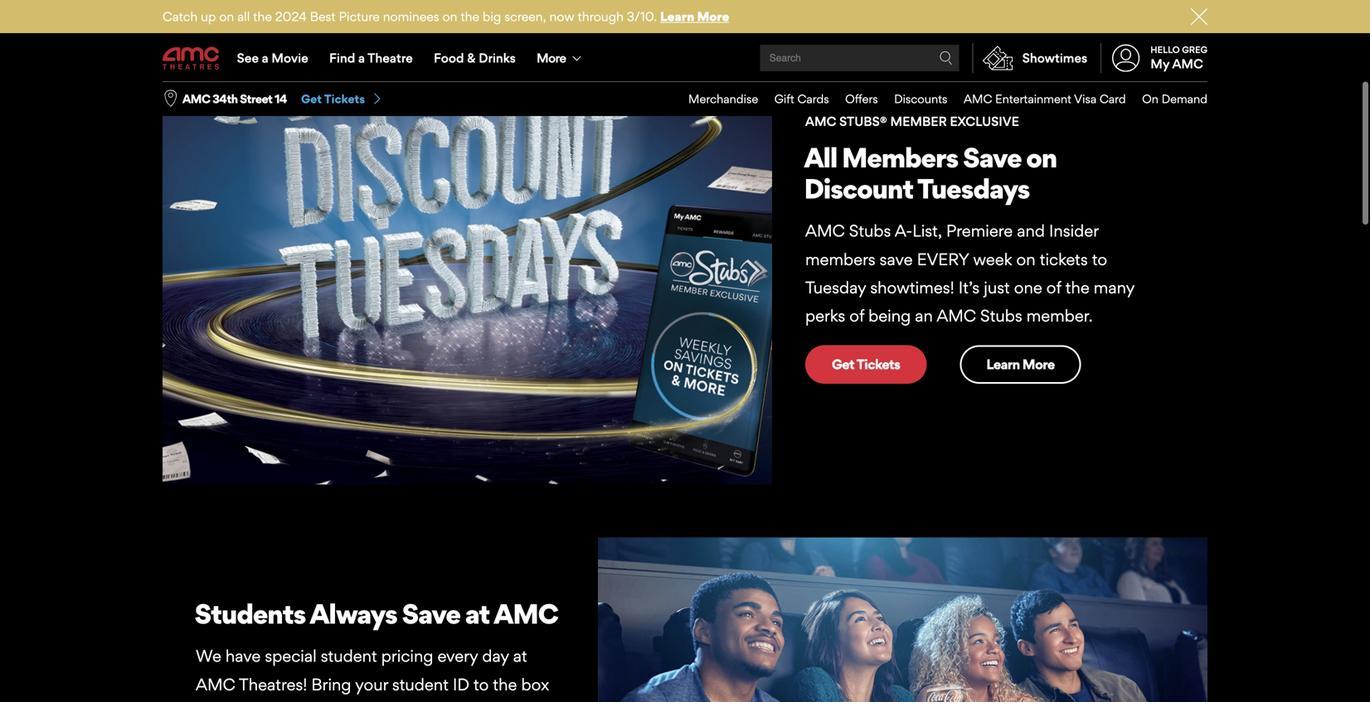 Task type: describe. For each thing, give the bounding box(es) containing it.
on demand link
[[1126, 82, 1208, 116]]

1 horizontal spatial get tickets
[[832, 356, 900, 373]]

amc up day
[[494, 598, 558, 631]]

we
[[196, 647, 221, 667]]

0 horizontal spatial learn more link
[[660, 9, 730, 24]]

find a theatre
[[329, 50, 413, 66]]

my
[[1151, 56, 1170, 71]]

amc entertainment visa card link
[[948, 82, 1126, 116]]

discounts
[[894, 92, 948, 106]]

catch
[[163, 9, 198, 24]]

merchandise link
[[672, 82, 758, 116]]

member.
[[1027, 306, 1093, 326]]

1 vertical spatial of
[[850, 306, 864, 326]]

find a theatre link
[[319, 35, 423, 81]]

1 horizontal spatial of
[[1047, 278, 1062, 298]]

showtimes!
[[870, 278, 955, 298]]

visa
[[1074, 92, 1097, 106]]

just
[[984, 278, 1010, 298]]

every
[[917, 250, 969, 269]]

merchandise
[[689, 92, 758, 106]]

perks
[[805, 306, 846, 326]]

see a movie link
[[226, 35, 319, 81]]

all members save on discount tuesdays
[[804, 141, 1057, 205]]

big
[[483, 9, 501, 24]]

screen,
[[505, 9, 546, 24]]

gift
[[775, 92, 795, 106]]

0 horizontal spatial at
[[465, 598, 490, 631]]

34th
[[212, 92, 238, 106]]

theatre
[[368, 50, 413, 66]]

more inside button
[[537, 50, 566, 65]]

2024
[[275, 9, 307, 24]]

greg
[[1182, 44, 1208, 55]]

gift cards
[[775, 92, 829, 106]]

picture
[[339, 9, 380, 24]]

on right nominees
[[443, 9, 457, 24]]

a for theatre
[[358, 50, 365, 66]]

hello
[[1151, 44, 1180, 55]]

offers link
[[829, 82, 878, 116]]

see
[[237, 50, 259, 66]]

every
[[438, 647, 478, 667]]

discount
[[804, 172, 913, 205]]

a for movie
[[262, 50, 269, 66]]

3/10.
[[627, 9, 657, 24]]

insider
[[1049, 221, 1099, 241]]

0 horizontal spatial get tickets
[[301, 92, 365, 106]]

members
[[842, 141, 958, 174]]

entertainment
[[995, 92, 1072, 106]]

catch up on all the 2024 best picture nominees on the big screen, now through 3/10. learn more
[[163, 9, 730, 24]]

1 vertical spatial tickets
[[857, 356, 900, 373]]

to inside the amc stubs a-list, premiere and insider members save every week on tickets to tuesday showtimes! it's just one of the many perks of being an amc stubs member.
[[1092, 250, 1108, 269]]

1 horizontal spatial learn
[[987, 356, 1020, 373]]

drinks
[[479, 50, 516, 66]]

amc stubs a-list, premiere and insider members save every week on tickets to tuesday showtimes! it's just one of the many perks of being an amc stubs member.
[[805, 221, 1135, 326]]

discount tuesdays image
[[163, 50, 772, 485]]

the right all
[[253, 9, 272, 24]]

all
[[804, 141, 837, 174]]

see a movie
[[237, 50, 308, 66]]

your
[[355, 675, 388, 695]]

the inside the amc stubs a-list, premiere and insider members save every week on tickets to tuesday showtimes! it's just one of the many perks of being an amc stubs member.
[[1066, 278, 1090, 298]]

more button
[[526, 35, 596, 81]]

tickets
[[1040, 250, 1088, 269]]

exclusive
[[950, 114, 1019, 129]]

on
[[1142, 92, 1159, 106]]

week
[[973, 250, 1012, 269]]

an
[[915, 306, 933, 326]]

we have special student pricing every day at amc theatres! bring your student id to the bo
[[196, 647, 549, 703]]

submit search icon image
[[940, 51, 953, 65]]

0 horizontal spatial stubs
[[849, 221, 891, 241]]

on demand
[[1142, 92, 1208, 106]]

one
[[1014, 278, 1043, 298]]

amc 34th street 14
[[183, 92, 287, 106]]

gift cards link
[[758, 82, 829, 116]]

1 vertical spatial learn more link
[[960, 345, 1081, 384]]

amc inside 'hello greg my amc'
[[1173, 56, 1204, 71]]

save
[[880, 250, 913, 269]]

now
[[550, 9, 575, 24]]

theatres!
[[239, 675, 307, 695]]

amc up "members"
[[805, 221, 845, 241]]

all
[[237, 9, 250, 24]]



Task type: locate. For each thing, give the bounding box(es) containing it.
get tickets
[[301, 92, 365, 106], [832, 356, 900, 373]]

movie
[[272, 50, 308, 66]]

0 vertical spatial get
[[301, 92, 322, 106]]

day
[[482, 647, 509, 667]]

0 vertical spatial get tickets
[[301, 92, 365, 106]]

1 vertical spatial get
[[832, 356, 855, 373]]

amc entertainment visa card
[[964, 92, 1126, 106]]

0 vertical spatial stubs
[[849, 221, 891, 241]]

on inside the amc stubs a-list, premiere and insider members save every week on tickets to tuesday showtimes! it's just one of the many perks of being an amc stubs member.
[[1017, 250, 1036, 269]]

user profile image
[[1103, 44, 1150, 72]]

student
[[321, 647, 377, 667], [392, 675, 449, 695]]

a right find
[[358, 50, 365, 66]]

amc stubs® member exclusive
[[805, 114, 1019, 129]]

0 horizontal spatial student
[[321, 647, 377, 667]]

bring
[[311, 675, 351, 695]]

learn more
[[987, 356, 1055, 373]]

nominees
[[383, 9, 439, 24]]

get for leftmost get tickets link
[[301, 92, 322, 106]]

0 horizontal spatial get tickets link
[[301, 91, 383, 107]]

0 horizontal spatial of
[[850, 306, 864, 326]]

menu containing more
[[163, 35, 1208, 81]]

student down the pricing
[[392, 675, 449, 695]]

through
[[578, 9, 624, 24]]

menu containing merchandise
[[672, 82, 1208, 116]]

to right id
[[474, 675, 489, 695]]

amc down 'cards'
[[805, 114, 837, 129]]

a
[[262, 50, 269, 66], [358, 50, 365, 66]]

card
[[1100, 92, 1126, 106]]

1 vertical spatial more
[[537, 50, 566, 65]]

menu down submit search icon
[[672, 82, 1208, 116]]

special
[[265, 647, 317, 667]]

have
[[226, 647, 261, 667]]

on inside 'all members save on discount tuesdays'
[[1026, 141, 1057, 174]]

0 horizontal spatial learn
[[660, 9, 695, 24]]

to up 'many' on the right top of the page
[[1092, 250, 1108, 269]]

get right 14
[[301, 92, 322, 106]]

tuesday
[[805, 278, 866, 298]]

0 vertical spatial student
[[321, 647, 377, 667]]

0 horizontal spatial to
[[474, 675, 489, 695]]

of right the one
[[1047, 278, 1062, 298]]

0 horizontal spatial tickets
[[324, 92, 365, 106]]

learn right 3/10. at the top left of page
[[660, 9, 695, 24]]

get down perks
[[832, 356, 855, 373]]

get tickets link down find
[[301, 91, 383, 107]]

learn down just
[[987, 356, 1020, 373]]

menu
[[163, 35, 1208, 81], [672, 82, 1208, 116]]

0 horizontal spatial save
[[402, 598, 460, 631]]

at up day
[[465, 598, 490, 631]]

food & drinks link
[[423, 35, 526, 81]]

2 horizontal spatial more
[[1023, 356, 1055, 373]]

hello greg my amc
[[1151, 44, 1208, 71]]

1 vertical spatial at
[[513, 647, 527, 667]]

amc
[[1173, 56, 1204, 71], [964, 92, 992, 106], [183, 92, 210, 106], [805, 114, 837, 129], [805, 221, 845, 241], [937, 306, 976, 326], [494, 598, 558, 631], [196, 675, 235, 695]]

0 vertical spatial learn more link
[[660, 9, 730, 24]]

stubs left a-
[[849, 221, 891, 241]]

on left all
[[219, 9, 234, 24]]

14
[[275, 92, 287, 106]]

to inside we have special student pricing every day at amc theatres! bring your student id to the bo
[[474, 675, 489, 695]]

always
[[310, 598, 397, 631]]

up
[[201, 9, 216, 24]]

get tickets link down being
[[805, 345, 927, 384]]

amc logo image
[[163, 47, 221, 69], [163, 47, 221, 69]]

the inside we have special student pricing every day at amc theatres! bring your student id to the bo
[[493, 675, 517, 695]]

amc down greg
[[1173, 56, 1204, 71]]

student up bring
[[321, 647, 377, 667]]

demand
[[1162, 92, 1208, 106]]

more down now
[[537, 50, 566, 65]]

1 vertical spatial menu
[[672, 82, 1208, 116]]

members
[[805, 250, 876, 269]]

it's
[[959, 278, 980, 298]]

0 vertical spatial to
[[1092, 250, 1108, 269]]

showtimes link
[[973, 43, 1088, 73]]

food & drinks
[[434, 50, 516, 66]]

1 vertical spatial to
[[474, 675, 489, 695]]

2 vertical spatial more
[[1023, 356, 1055, 373]]

1 horizontal spatial save
[[963, 141, 1022, 174]]

amc 34th street 14 button
[[183, 91, 287, 107]]

save inside 'all members save on discount tuesdays'
[[963, 141, 1022, 174]]

menu up merchandise link
[[163, 35, 1208, 81]]

get tickets down being
[[832, 356, 900, 373]]

on down amc entertainment visa card
[[1026, 141, 1057, 174]]

amc down we
[[196, 675, 235, 695]]

stubs®
[[840, 114, 887, 129]]

0 vertical spatial save
[[963, 141, 1022, 174]]

0 vertical spatial get tickets link
[[301, 91, 383, 107]]

of right perks
[[850, 306, 864, 326]]

food
[[434, 50, 464, 66]]

1 a from the left
[[262, 50, 269, 66]]

discounts link
[[878, 82, 948, 116]]

1 vertical spatial get tickets link
[[805, 345, 927, 384]]

0 vertical spatial tickets
[[324, 92, 365, 106]]

the down day
[[493, 675, 517, 695]]

id
[[453, 675, 469, 695]]

and
[[1017, 221, 1045, 241]]

1 horizontal spatial to
[[1092, 250, 1108, 269]]

1 vertical spatial get tickets
[[832, 356, 900, 373]]

1 horizontal spatial a
[[358, 50, 365, 66]]

0 horizontal spatial more
[[537, 50, 566, 65]]

many
[[1094, 278, 1135, 298]]

best
[[310, 9, 336, 24]]

students
[[195, 598, 306, 631]]

learn more link
[[660, 9, 730, 24], [960, 345, 1081, 384]]

tickets down being
[[857, 356, 900, 373]]

learn
[[660, 9, 695, 24], [987, 356, 1020, 373]]

go to my account page element
[[1101, 35, 1208, 81]]

on up the one
[[1017, 250, 1036, 269]]

at
[[465, 598, 490, 631], [513, 647, 527, 667]]

showtimes
[[1023, 50, 1088, 66]]

offers
[[845, 92, 878, 106]]

get tickets down find
[[301, 92, 365, 106]]

find
[[329, 50, 355, 66]]

&
[[467, 50, 476, 66]]

stubs down just
[[981, 306, 1023, 326]]

search the AMC website text field
[[767, 52, 940, 64]]

amc down it's
[[937, 306, 976, 326]]

0 vertical spatial at
[[465, 598, 490, 631]]

0 vertical spatial menu
[[163, 35, 1208, 81]]

at inside we have special student pricing every day at amc theatres! bring your student id to the bo
[[513, 647, 527, 667]]

2 a from the left
[[358, 50, 365, 66]]

premiere
[[947, 221, 1013, 241]]

1 vertical spatial save
[[402, 598, 460, 631]]

amc left 34th
[[183, 92, 210, 106]]

a-
[[895, 221, 913, 241]]

save up the pricing
[[402, 598, 460, 631]]

more right 3/10. at the top left of page
[[697, 9, 730, 24]]

cookie consent banner dialog
[[0, 658, 1370, 703]]

0 vertical spatial more
[[697, 9, 730, 24]]

1 vertical spatial learn
[[987, 356, 1020, 373]]

tuesdays
[[917, 172, 1030, 205]]

being
[[869, 306, 911, 326]]

tickets down find
[[324, 92, 365, 106]]

0 vertical spatial learn
[[660, 9, 695, 24]]

1 horizontal spatial at
[[513, 647, 527, 667]]

students always save at amc
[[195, 598, 558, 631]]

1 horizontal spatial stubs
[[981, 306, 1023, 326]]

save for at
[[402, 598, 460, 631]]

get
[[301, 92, 322, 106], [832, 356, 855, 373]]

1 horizontal spatial tickets
[[857, 356, 900, 373]]

amc up exclusive
[[964, 92, 992, 106]]

0 vertical spatial of
[[1047, 278, 1062, 298]]

1 horizontal spatial learn more link
[[960, 345, 1081, 384]]

1 horizontal spatial get
[[832, 356, 855, 373]]

street
[[240, 92, 272, 106]]

the down 'tickets'
[[1066, 278, 1090, 298]]

of
[[1047, 278, 1062, 298], [850, 306, 864, 326]]

1 horizontal spatial get tickets link
[[805, 345, 927, 384]]

more down member.
[[1023, 356, 1055, 373]]

a right see
[[262, 50, 269, 66]]

1 horizontal spatial student
[[392, 675, 449, 695]]

get for right get tickets link
[[832, 356, 855, 373]]

the left the big
[[461, 9, 480, 24]]

save down exclusive
[[963, 141, 1022, 174]]

0 horizontal spatial get
[[301, 92, 322, 106]]

amc inside button
[[183, 92, 210, 106]]

list,
[[913, 221, 942, 241]]

save for on
[[963, 141, 1022, 174]]

to
[[1092, 250, 1108, 269], [474, 675, 489, 695]]

1 vertical spatial stubs
[[981, 306, 1023, 326]]

1 horizontal spatial more
[[697, 9, 730, 24]]

get tickets link
[[301, 91, 383, 107], [805, 345, 927, 384]]

1 vertical spatial student
[[392, 675, 449, 695]]

learn more link right 3/10. at the top left of page
[[660, 9, 730, 24]]

0 horizontal spatial a
[[262, 50, 269, 66]]

member
[[891, 114, 947, 129]]

learn more link down member.
[[960, 345, 1081, 384]]

amc inside we have special student pricing every day at amc theatres! bring your student id to the bo
[[196, 675, 235, 695]]

at right day
[[513, 647, 527, 667]]

cards
[[798, 92, 829, 106]]

pricing
[[381, 647, 433, 667]]

showtimes image
[[974, 43, 1023, 73]]

the
[[253, 9, 272, 24], [461, 9, 480, 24], [1066, 278, 1090, 298], [493, 675, 517, 695]]



Task type: vqa. For each thing, say whether or not it's contained in the screenshot.
34th
yes



